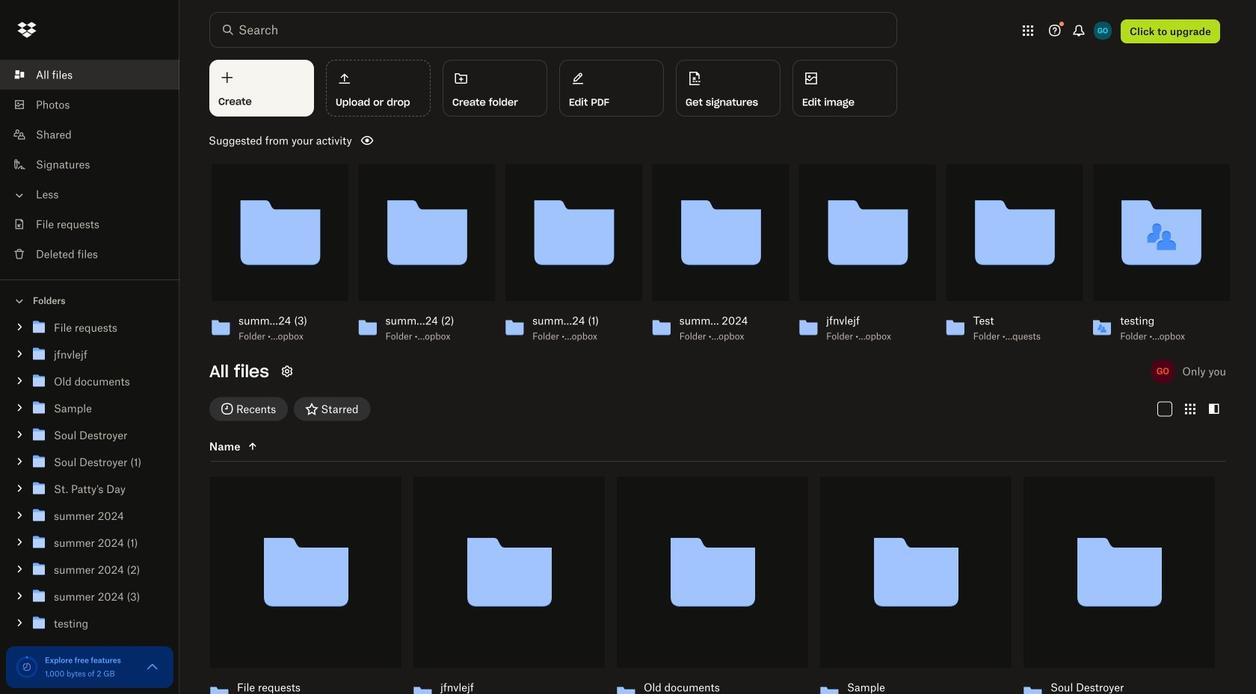 Task type: locate. For each thing, give the bounding box(es) containing it.
list
[[0, 51, 179, 280]]

less image
[[12, 188, 27, 203]]

dropbox image
[[12, 15, 42, 45]]

folder, jfnvlejf row
[[407, 477, 605, 695]]

folder, old documents row
[[611, 477, 808, 695]]

folder, file requests row
[[204, 477, 401, 695]]

list item
[[0, 60, 179, 90]]

group
[[0, 311, 179, 649]]



Task type: vqa. For each thing, say whether or not it's contained in the screenshot.
sign.
no



Task type: describe. For each thing, give the bounding box(es) containing it.
quota usage progress bar
[[15, 656, 39, 680]]

quota usage image
[[15, 656, 39, 680]]

folder settings image
[[278, 363, 296, 380]]

folder, sample row
[[814, 477, 1012, 695]]

folder, soul destroyer row
[[1018, 477, 1215, 695]]

Search in folder "Dropbox" text field
[[238, 21, 866, 39]]



